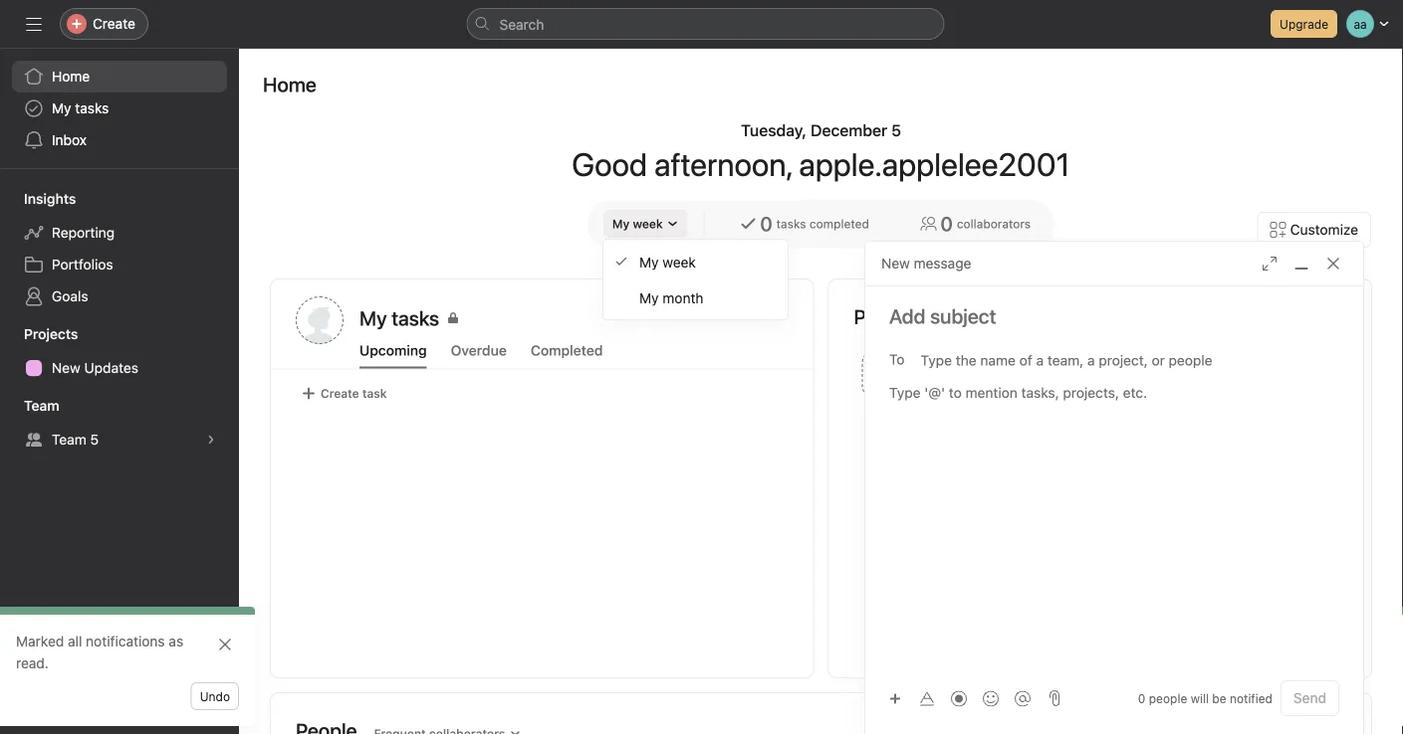 Task type: describe. For each thing, give the bounding box(es) containing it.
my week inside dropdown button
[[612, 217, 663, 231]]

global element
[[0, 49, 239, 168]]

apple.applelee2001
[[799, 145, 1070, 183]]

overdue
[[451, 343, 507, 359]]

tasks completed
[[776, 217, 869, 231]]

reporting
[[52, 225, 115, 241]]

0 vertical spatial close image
[[1325, 256, 1341, 272]]

week inside dropdown button
[[633, 217, 663, 231]]

notifications
[[86, 634, 165, 650]]

emoji image
[[983, 692, 999, 708]]

my week button
[[603, 210, 688, 238]]

reporting link
[[12, 217, 227, 249]]

goals link
[[12, 281, 227, 313]]

1 horizontal spatial home
[[263, 73, 316, 96]]

1 horizontal spatial new updates link
[[1101, 345, 1347, 408]]

upgrade
[[1280, 17, 1328, 31]]

december
[[811, 121, 887, 140]]

Add subject text field
[[865, 303, 1363, 331]]

all
[[68, 634, 82, 650]]

send
[[1294, 691, 1326, 707]]

people
[[1149, 692, 1187, 706]]

5 inside teams element
[[90, 432, 99, 448]]

notified
[[1230, 692, 1273, 706]]

marked all notifications as read.
[[16, 634, 183, 672]]

marked
[[16, 634, 64, 650]]

inbox link
[[12, 124, 227, 156]]

1 horizontal spatial new
[[1172, 365, 1202, 381]]

projects button
[[0, 325, 78, 345]]

expand popout to full screen image
[[1262, 256, 1278, 272]]

read.
[[16, 656, 49, 672]]

insights button
[[0, 189, 76, 209]]

projects inside dropdown button
[[24, 326, 78, 343]]

create task
[[321, 387, 387, 401]]

good
[[572, 145, 647, 183]]

team button
[[0, 396, 59, 416]]

new updates link inside projects element
[[12, 353, 227, 384]]

add profile photo image
[[296, 297, 344, 345]]

my month link
[[603, 280, 788, 316]]

tuesday, december 5 good afternoon, apple.applelee2001
[[572, 121, 1070, 183]]

upcoming
[[359, 343, 427, 359]]

create project
[[926, 366, 1020, 383]]

0 inside dialog
[[1138, 692, 1146, 706]]

overdue button
[[451, 343, 507, 369]]

afternoon,
[[654, 145, 792, 183]]

completed
[[531, 343, 603, 359]]

my month
[[639, 290, 704, 306]]

1 horizontal spatial new updates
[[1172, 365, 1261, 381]]

team 5
[[52, 432, 99, 448]]

5 inside tuesday, december 5 good afternoon, apple.applelee2001
[[891, 121, 901, 140]]

updates inside projects element
[[84, 360, 138, 376]]

1 vertical spatial tasks
[[776, 217, 806, 231]]

my tasks link
[[359, 305, 788, 337]]

month
[[663, 290, 704, 306]]

team 5 link
[[12, 424, 227, 456]]

insights
[[24, 191, 76, 207]]

projects element
[[0, 317, 239, 388]]

portfolios link
[[12, 249, 227, 281]]

be
[[1212, 692, 1226, 706]]

my tasks
[[359, 307, 439, 330]]

upgrade button
[[1271, 10, 1337, 38]]

my down "my week" dropdown button
[[639, 254, 659, 270]]

minimize image
[[1294, 256, 1310, 272]]

insights element
[[0, 181, 239, 317]]

customize
[[1290, 222, 1358, 238]]

Search tasks, projects, and more text field
[[467, 8, 945, 40]]

my tasks link
[[12, 93, 227, 124]]

completed
[[809, 217, 869, 231]]

home inside global element
[[52, 68, 90, 85]]

teams element
[[0, 388, 239, 460]]

new inside projects element
[[52, 360, 80, 376]]

insert an object image
[[889, 694, 901, 706]]

1 horizontal spatial updates
[[1205, 365, 1261, 381]]

see details, team 5 image
[[205, 434, 217, 446]]



Task type: vqa. For each thing, say whether or not it's contained in the screenshot.
Oct 20 – 24
no



Task type: locate. For each thing, give the bounding box(es) containing it.
my week link
[[603, 244, 788, 280]]

week
[[633, 217, 663, 231], [663, 254, 696, 270]]

0 horizontal spatial new updates link
[[12, 353, 227, 384]]

as
[[169, 634, 183, 650]]

0 horizontal spatial home
[[52, 68, 90, 85]]

to
[[889, 351, 905, 368]]

week up the my week link
[[633, 217, 663, 231]]

0 vertical spatial week
[[633, 217, 663, 231]]

team down team dropdown button
[[52, 432, 86, 448]]

toolbar
[[881, 685, 1041, 714]]

1 vertical spatial week
[[663, 254, 696, 270]]

undo
[[200, 690, 230, 704]]

0 vertical spatial team
[[24, 398, 59, 414]]

1 horizontal spatial tasks
[[776, 217, 806, 231]]

toolbar inside dialog
[[881, 685, 1041, 714]]

create project link
[[854, 345, 1101, 408]]

create up home link
[[93, 15, 135, 32]]

projects up to
[[854, 305, 927, 329]]

new updates up teams element at the bottom of the page
[[52, 360, 138, 376]]

my
[[52, 100, 71, 117], [612, 217, 630, 231], [639, 254, 659, 270], [639, 290, 659, 306]]

will
[[1191, 692, 1209, 706]]

my week
[[612, 217, 663, 231], [639, 254, 696, 270]]

team up team 5
[[24, 398, 59, 414]]

updates
[[84, 360, 138, 376], [1205, 365, 1261, 381]]

upcoming button
[[359, 343, 427, 369]]

0 horizontal spatial 5
[[90, 432, 99, 448]]

0 vertical spatial create
[[93, 15, 135, 32]]

new updates
[[52, 360, 138, 376], [1172, 365, 1261, 381]]

0 horizontal spatial new
[[52, 360, 80, 376]]

5
[[891, 121, 901, 140], [90, 432, 99, 448]]

team
[[24, 398, 59, 414], [52, 432, 86, 448]]

close image
[[1325, 256, 1341, 272], [217, 637, 233, 653]]

inbox
[[52, 132, 87, 148]]

2 horizontal spatial 0
[[1138, 692, 1146, 706]]

new right list image
[[1172, 365, 1202, 381]]

completed button
[[531, 343, 603, 369]]

0 people will be notified
[[1138, 692, 1273, 706]]

hide sidebar image
[[26, 16, 42, 32]]

0 left people
[[1138, 692, 1146, 706]]

list image
[[1121, 363, 1144, 387]]

formatting image
[[919, 692, 935, 708]]

send button
[[1281, 681, 1339, 717]]

team for team 5
[[52, 432, 86, 448]]

1 vertical spatial create
[[321, 387, 359, 401]]

1 horizontal spatial create
[[321, 387, 359, 401]]

my down the good on the left
[[612, 217, 630, 231]]

1 vertical spatial close image
[[217, 637, 233, 653]]

create button
[[60, 8, 148, 40]]

5 down projects element
[[90, 432, 99, 448]]

0 horizontal spatial projects
[[24, 326, 78, 343]]

create task button
[[296, 380, 392, 408]]

1 horizontal spatial projects
[[854, 305, 927, 329]]

0 vertical spatial my week
[[612, 217, 663, 231]]

0
[[760, 212, 772, 236], [941, 212, 953, 236], [1138, 692, 1146, 706]]

undo button
[[191, 683, 239, 711]]

customize button
[[1257, 212, 1371, 248]]

new updates right list image
[[1172, 365, 1261, 381]]

1 vertical spatial my week
[[639, 254, 696, 270]]

my inside dropdown button
[[612, 217, 630, 231]]

my week down the good on the left
[[612, 217, 663, 231]]

create
[[93, 15, 135, 32], [321, 387, 359, 401]]

0 for tasks completed
[[760, 212, 772, 236]]

team inside team dropdown button
[[24, 398, 59, 414]]

my inside global element
[[52, 100, 71, 117]]

home link
[[12, 61, 227, 93]]

0 horizontal spatial updates
[[84, 360, 138, 376]]

0 for collaborators
[[941, 212, 953, 236]]

1 horizontal spatial 5
[[891, 121, 901, 140]]

collaborators
[[957, 217, 1031, 231]]

1 horizontal spatial 0
[[941, 212, 953, 236]]

new
[[52, 360, 80, 376], [1172, 365, 1202, 381]]

projects
[[854, 305, 927, 329], [24, 326, 78, 343]]

task
[[362, 387, 387, 401]]

0 vertical spatial 5
[[891, 121, 901, 140]]

Type the name of a team, a project, or people text field
[[921, 349, 1227, 372]]

week up month
[[663, 254, 696, 270]]

0 horizontal spatial tasks
[[75, 100, 109, 117]]

5 right "december"
[[891, 121, 901, 140]]

1 vertical spatial team
[[52, 432, 86, 448]]

close image right as
[[217, 637, 233, 653]]

create for create
[[93, 15, 135, 32]]

new updates inside projects element
[[52, 360, 138, 376]]

dialog
[[865, 242, 1363, 735]]

tasks inside 'my tasks' link
[[75, 100, 109, 117]]

0 horizontal spatial create
[[93, 15, 135, 32]]

goals
[[52, 288, 88, 305]]

0 horizontal spatial 0
[[760, 212, 772, 236]]

portfolios
[[52, 256, 113, 273]]

dialog containing new message
[[865, 242, 1363, 735]]

my up inbox
[[52, 100, 71, 117]]

1 horizontal spatial close image
[[1325, 256, 1341, 272]]

tasks left completed
[[776, 217, 806, 231]]

create left the task
[[321, 387, 359, 401]]

team inside team 5 link
[[52, 432, 86, 448]]

close image right minimize image
[[1325, 256, 1341, 272]]

tuesday,
[[741, 121, 807, 140]]

tasks up inbox
[[75, 100, 109, 117]]

new updates link
[[1101, 345, 1347, 408], [12, 353, 227, 384]]

create for create task
[[321, 387, 359, 401]]

0 horizontal spatial new updates
[[52, 360, 138, 376]]

0 vertical spatial tasks
[[75, 100, 109, 117]]

create inside button
[[321, 387, 359, 401]]

my tasks
[[52, 100, 109, 117]]

0 horizontal spatial close image
[[217, 637, 233, 653]]

new down projects dropdown button
[[52, 360, 80, 376]]

my week up my month
[[639, 254, 696, 270]]

projects down goals at the top
[[24, 326, 78, 343]]

new message
[[881, 255, 971, 272]]

at mention image
[[1015, 692, 1031, 708]]

team for team
[[24, 398, 59, 414]]

create inside "dropdown button"
[[93, 15, 135, 32]]

1 vertical spatial 5
[[90, 432, 99, 448]]

home
[[52, 68, 90, 85], [263, 73, 316, 96]]

0 left tasks completed
[[760, 212, 772, 236]]

0 up new message
[[941, 212, 953, 236]]

tasks
[[75, 100, 109, 117], [776, 217, 806, 231]]

record a video image
[[951, 692, 967, 708]]

my left month
[[639, 290, 659, 306]]



